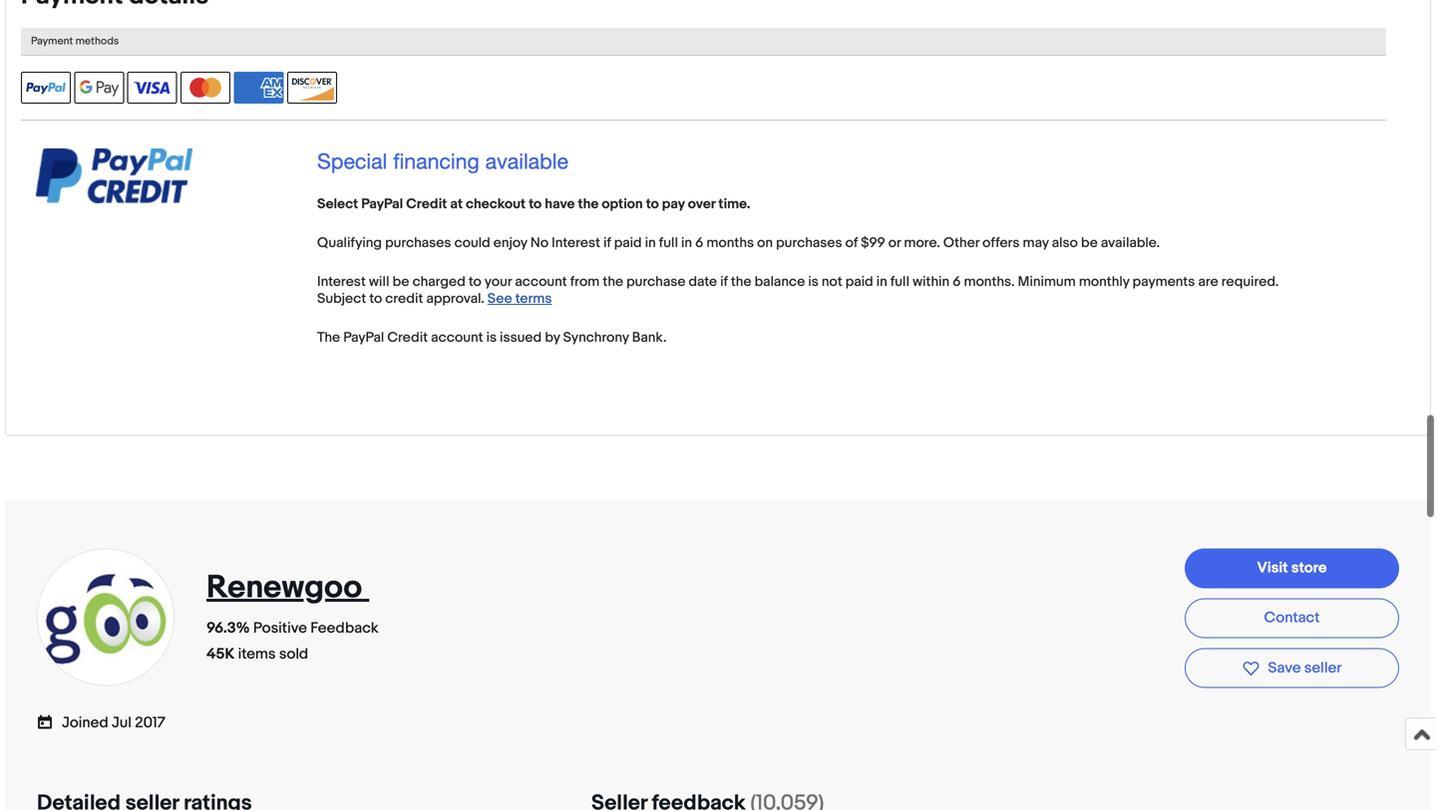 Task type: vqa. For each thing, say whether or not it's contained in the screenshot.
topmost 6
yes



Task type: locate. For each thing, give the bounding box(es) containing it.
balance
[[755, 274, 805, 291]]

text__icon wrapper image
[[37, 713, 62, 731]]

joined jul 2017
[[62, 715, 165, 733]]

if down option
[[604, 235, 611, 252]]

may
[[1023, 235, 1049, 252]]

contact
[[1264, 609, 1320, 627]]

payment
[[31, 35, 73, 48]]

the right date
[[731, 274, 752, 291]]

full down pay
[[659, 235, 678, 252]]

visit store link
[[1185, 549, 1400, 589]]

96.3% positive feedback 45k items sold
[[206, 620, 379, 664]]

0 vertical spatial paid
[[614, 235, 642, 252]]

0 vertical spatial credit
[[406, 196, 447, 213]]

2017
[[135, 715, 165, 733]]

1 horizontal spatial is
[[808, 274, 819, 291]]

in
[[645, 235, 656, 252], [681, 235, 692, 252], [877, 274, 888, 291]]

approval.
[[426, 291, 484, 308]]

0 vertical spatial paypal
[[361, 196, 403, 213]]

other
[[944, 235, 980, 252]]

purchases left the of on the right
[[776, 235, 842, 252]]

0 horizontal spatial full
[[659, 235, 678, 252]]

1 horizontal spatial purchases
[[776, 235, 842, 252]]

see
[[488, 291, 512, 308]]

if right date
[[720, 274, 728, 291]]

1 vertical spatial 6
[[953, 274, 961, 291]]

purchases up charged
[[385, 235, 451, 252]]

the
[[317, 330, 340, 347]]

to left your
[[469, 274, 482, 291]]

0 horizontal spatial account
[[431, 330, 483, 347]]

account
[[515, 274, 567, 291], [431, 330, 483, 347]]

1 vertical spatial interest
[[317, 274, 366, 291]]

credit left at
[[406, 196, 447, 213]]

by
[[545, 330, 560, 347]]

0 vertical spatial account
[[515, 274, 567, 291]]

0 vertical spatial is
[[808, 274, 819, 291]]

credit down the credit
[[387, 330, 428, 347]]

interest
[[552, 235, 600, 252], [317, 274, 366, 291]]

is
[[808, 274, 819, 291], [486, 330, 497, 347]]

enjoy
[[494, 235, 527, 252]]

is left issued
[[486, 330, 497, 347]]

0 vertical spatial 6
[[695, 235, 704, 252]]

be right also
[[1081, 235, 1098, 252]]

purchases
[[385, 235, 451, 252], [776, 235, 842, 252]]

full left within
[[891, 274, 910, 291]]

credit
[[406, 196, 447, 213], [387, 330, 428, 347]]

1 horizontal spatial full
[[891, 274, 910, 291]]

methods
[[75, 35, 119, 48]]

feedback
[[310, 620, 379, 638]]

if
[[604, 235, 611, 252], [720, 274, 728, 291]]

to left pay
[[646, 196, 659, 213]]

0 vertical spatial if
[[604, 235, 611, 252]]

1 vertical spatial is
[[486, 330, 497, 347]]

0 horizontal spatial is
[[486, 330, 497, 347]]

also
[[1052, 235, 1078, 252]]

or
[[889, 235, 901, 252]]

months.
[[964, 274, 1015, 291]]

see terms link
[[488, 291, 552, 308]]

0 horizontal spatial purchases
[[385, 235, 451, 252]]

over
[[688, 196, 716, 213]]

the right from
[[603, 274, 623, 291]]

full inside the interest will be charged to your account from the purchase date if the balance is not paid in full within 6 months. minimum monthly payments are required. subject to credit approval.
[[891, 274, 910, 291]]

joined
[[62, 715, 108, 733]]

available
[[485, 149, 569, 173]]

1 horizontal spatial if
[[720, 274, 728, 291]]

paypal
[[361, 196, 403, 213], [343, 330, 384, 347]]

of
[[846, 235, 858, 252]]

is left not
[[808, 274, 819, 291]]

interest right no
[[552, 235, 600, 252]]

full
[[659, 235, 678, 252], [891, 274, 910, 291]]

visa image
[[127, 72, 177, 104]]

0 horizontal spatial interest
[[317, 274, 366, 291]]

1 horizontal spatial account
[[515, 274, 567, 291]]

at
[[450, 196, 463, 213]]

more.
[[904, 235, 940, 252]]

paypal for the
[[343, 330, 384, 347]]

1 horizontal spatial interest
[[552, 235, 600, 252]]

in down $99
[[877, 274, 888, 291]]

1 vertical spatial paid
[[846, 274, 873, 291]]

0 vertical spatial full
[[659, 235, 678, 252]]

account down no
[[515, 274, 567, 291]]

6 right within
[[953, 274, 961, 291]]

time.
[[719, 196, 751, 213]]

be
[[1081, 235, 1098, 252], [393, 274, 409, 291]]

on
[[757, 235, 773, 252]]

in down pay
[[681, 235, 692, 252]]

store
[[1292, 560, 1327, 577]]

be right will
[[393, 274, 409, 291]]

sold
[[279, 646, 308, 664]]

months
[[707, 235, 754, 252]]

6
[[695, 235, 704, 252], [953, 274, 961, 291]]

offers
[[983, 235, 1020, 252]]

to left the credit
[[369, 291, 382, 308]]

if inside the interest will be charged to your account from the purchase date if the balance is not paid in full within 6 months. minimum monthly payments are required. subject to credit approval.
[[720, 274, 728, 291]]

paypal right select
[[361, 196, 403, 213]]

account down approval.
[[431, 330, 483, 347]]

$99
[[861, 235, 885, 252]]

charged
[[413, 274, 466, 291]]

special
[[317, 149, 387, 173]]

paid down option
[[614, 235, 642, 252]]

select paypal credit at checkout to have the option to pay over time.
[[317, 196, 751, 213]]

interest inside the interest will be charged to your account from the purchase date if the balance is not paid in full within 6 months. minimum monthly payments are required. subject to credit approval.
[[317, 274, 366, 291]]

interest left will
[[317, 274, 366, 291]]

paid right not
[[846, 274, 873, 291]]

1 vertical spatial paypal
[[343, 330, 384, 347]]

required.
[[1222, 274, 1279, 291]]

master card image
[[181, 72, 231, 104]]

the paypal credit account is issued by synchrony bank.
[[317, 330, 667, 347]]

1 horizontal spatial paid
[[846, 274, 873, 291]]

available.
[[1101, 235, 1160, 252]]

0 vertical spatial be
[[1081, 235, 1098, 252]]

are
[[1198, 274, 1219, 291]]

1 vertical spatial if
[[720, 274, 728, 291]]

0 horizontal spatial be
[[393, 274, 409, 291]]

1 vertical spatial be
[[393, 274, 409, 291]]

paypal right the on the top left of the page
[[343, 330, 384, 347]]

visit
[[1257, 560, 1288, 577]]

1 horizontal spatial be
[[1081, 235, 1098, 252]]

in up purchase
[[645, 235, 656, 252]]

1 horizontal spatial 6
[[953, 274, 961, 291]]

within
[[913, 274, 950, 291]]

1 vertical spatial credit
[[387, 330, 428, 347]]

2 horizontal spatial in
[[877, 274, 888, 291]]

paid
[[614, 235, 642, 252], [846, 274, 873, 291]]

1 horizontal spatial the
[[603, 274, 623, 291]]

items
[[238, 646, 276, 664]]

the
[[578, 196, 599, 213], [603, 274, 623, 291], [731, 274, 752, 291]]

6 left months
[[695, 235, 704, 252]]

1 vertical spatial full
[[891, 274, 910, 291]]

renewgoo image
[[36, 548, 176, 688]]

to
[[529, 196, 542, 213], [646, 196, 659, 213], [469, 274, 482, 291], [369, 291, 382, 308]]

the right have
[[578, 196, 599, 213]]

6 inside the interest will be charged to your account from the purchase date if the balance is not paid in full within 6 months. minimum monthly payments are required. subject to credit approval.
[[953, 274, 961, 291]]



Task type: describe. For each thing, give the bounding box(es) containing it.
see terms
[[488, 291, 552, 308]]

0 horizontal spatial in
[[645, 235, 656, 252]]

account inside the interest will be charged to your account from the purchase date if the balance is not paid in full within 6 months. minimum monthly payments are required. subject to credit approval.
[[515, 274, 567, 291]]

qualifying
[[317, 235, 382, 252]]

bank.
[[632, 330, 667, 347]]

american express image
[[234, 72, 284, 104]]

option
[[602, 196, 643, 213]]

jul
[[112, 715, 132, 733]]

terms
[[515, 291, 552, 308]]

special financing available
[[317, 149, 569, 173]]

financing
[[393, 149, 480, 173]]

0 horizontal spatial paid
[[614, 235, 642, 252]]

select
[[317, 196, 358, 213]]

1 horizontal spatial in
[[681, 235, 692, 252]]

to left have
[[529, 196, 542, 213]]

45k
[[206, 646, 235, 664]]

visit store
[[1257, 560, 1327, 577]]

synchrony
[[563, 330, 629, 347]]

96.3%
[[206, 620, 250, 638]]

subject
[[317, 291, 366, 308]]

2 horizontal spatial the
[[731, 274, 752, 291]]

credit for at
[[406, 196, 447, 213]]

in inside the interest will be charged to your account from the purchase date if the balance is not paid in full within 6 months. minimum monthly payments are required. subject to credit approval.
[[877, 274, 888, 291]]

payments
[[1133, 274, 1195, 291]]

renewgoo
[[206, 569, 362, 608]]

purchase
[[627, 274, 686, 291]]

no
[[530, 235, 549, 252]]

1 purchases from the left
[[385, 235, 451, 252]]

payment methods
[[31, 35, 119, 48]]

1 vertical spatial account
[[431, 330, 483, 347]]

save seller
[[1268, 660, 1342, 678]]

issued
[[500, 330, 542, 347]]

contact link
[[1185, 599, 1400, 639]]

will
[[369, 274, 390, 291]]

could
[[454, 235, 490, 252]]

credit for account
[[387, 330, 428, 347]]

is inside the interest will be charged to your account from the purchase date if the balance is not paid in full within 6 months. minimum monthly payments are required. subject to credit approval.
[[808, 274, 819, 291]]

discover image
[[287, 72, 337, 104]]

paypal image
[[21, 72, 71, 104]]

save seller button
[[1185, 649, 1400, 689]]

be inside the interest will be charged to your account from the purchase date if the balance is not paid in full within 6 months. minimum monthly payments are required. subject to credit approval.
[[393, 274, 409, 291]]

0 horizontal spatial if
[[604, 235, 611, 252]]

your
[[485, 274, 512, 291]]

interest will be charged to your account from the purchase date if the balance is not paid in full within 6 months. minimum monthly payments are required. subject to credit approval.
[[317, 274, 1279, 308]]

not
[[822, 274, 843, 291]]

qualifying purchases could enjoy no interest if paid in full in 6 months on purchases of $99 or more. other offers may also be available.
[[317, 235, 1160, 252]]

renewgoo link
[[206, 569, 369, 608]]

seller
[[1305, 660, 1342, 678]]

0 horizontal spatial 6
[[695, 235, 704, 252]]

2 purchases from the left
[[776, 235, 842, 252]]

positive
[[253, 620, 307, 638]]

from
[[570, 274, 600, 291]]

credit
[[385, 291, 423, 308]]

checkout
[[466, 196, 526, 213]]

monthly
[[1079, 274, 1130, 291]]

0 horizontal spatial the
[[578, 196, 599, 213]]

date
[[689, 274, 717, 291]]

save
[[1268, 660, 1301, 678]]

0 vertical spatial interest
[[552, 235, 600, 252]]

pay
[[662, 196, 685, 213]]

google pay image
[[74, 72, 124, 104]]

have
[[545, 196, 575, 213]]

paypal for select
[[361, 196, 403, 213]]

minimum
[[1018, 274, 1076, 291]]

paid inside the interest will be charged to your account from the purchase date if the balance is not paid in full within 6 months. minimum monthly payments are required. subject to credit approval.
[[846, 274, 873, 291]]



